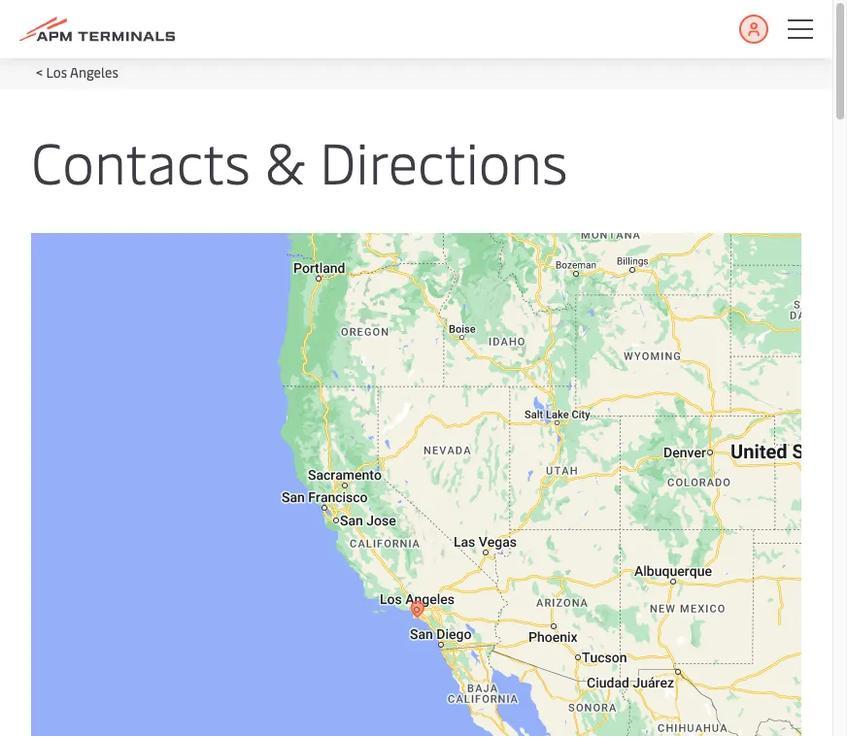 Task type: vqa. For each thing, say whether or not it's contained in the screenshot.
'been'
no



Task type: describe. For each thing, give the bounding box(es) containing it.
contacts & directions
[[31, 122, 568, 199]]

<
[[36, 63, 43, 82]]

< los angeles
[[36, 63, 118, 82]]

directions
[[320, 122, 568, 199]]

map region
[[0, 168, 848, 737]]

angeles
[[70, 63, 118, 82]]

los angeles link
[[46, 63, 118, 82]]



Task type: locate. For each thing, give the bounding box(es) containing it.
&
[[265, 122, 306, 199]]

contacts
[[31, 122, 251, 199]]

los
[[46, 63, 67, 82]]



